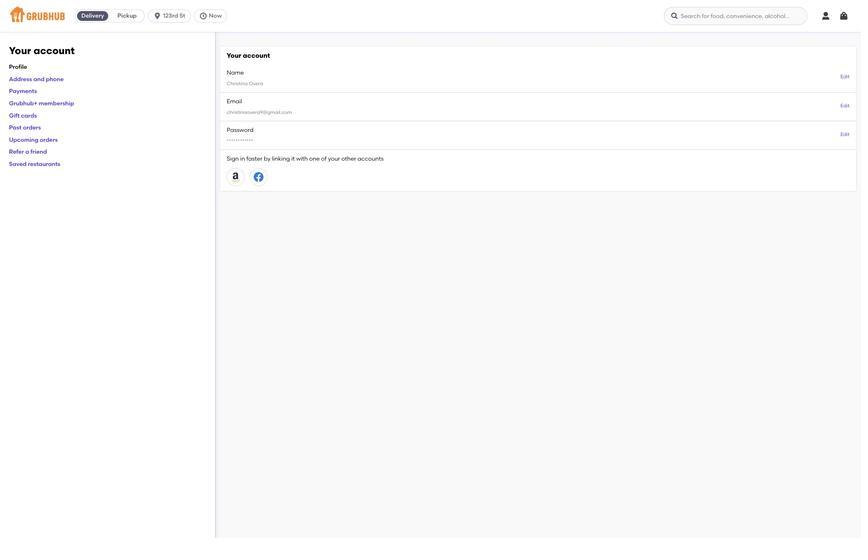 Task type: describe. For each thing, give the bounding box(es) containing it.
delivery button
[[75, 9, 110, 23]]

christina
[[227, 81, 248, 86]]

gift
[[9, 112, 20, 119]]

linking
[[272, 155, 290, 162]]

and
[[33, 76, 45, 83]]

your account inside 'form'
[[227, 52, 270, 59]]

payments
[[9, 88, 37, 95]]

sign in faster by linking it with one of your other accounts
[[227, 155, 384, 162]]

login with facebook image
[[254, 172, 264, 182]]

in
[[240, 155, 245, 162]]

orders for upcoming orders
[[40, 136, 58, 143]]

past orders
[[9, 124, 41, 131]]

your
[[328, 155, 340, 162]]

upcoming
[[9, 136, 38, 143]]

profile link
[[9, 64, 27, 71]]

edit for name
[[841, 74, 850, 80]]

Search for food, convenience, alcohol... search field
[[664, 7, 808, 25]]

phone
[[46, 76, 64, 83]]

refer
[[9, 149, 24, 156]]

a
[[25, 149, 29, 156]]

past
[[9, 124, 22, 131]]

by
[[264, 155, 271, 162]]

upcoming orders link
[[9, 136, 58, 143]]

payments link
[[9, 88, 37, 95]]

2 horizontal spatial svg image
[[839, 11, 849, 21]]

pickup button
[[110, 9, 144, 23]]

pickup
[[117, 12, 137, 19]]

0 horizontal spatial account
[[33, 45, 75, 57]]

0 horizontal spatial your
[[9, 45, 31, 57]]

************
[[227, 138, 253, 144]]

it
[[291, 155, 295, 162]]

edit button for name
[[841, 74, 850, 81]]

restaurants
[[28, 161, 60, 168]]

edit button for password
[[841, 131, 850, 138]]

faster
[[246, 155, 262, 162]]

your inside your account 'form'
[[227, 52, 241, 59]]

0 horizontal spatial your account
[[9, 45, 75, 57]]

orders for past orders
[[23, 124, 41, 131]]

name
[[227, 69, 244, 76]]

saved restaurants
[[9, 161, 60, 168]]

edit for password
[[841, 132, 850, 137]]

with
[[296, 155, 308, 162]]

past orders link
[[9, 124, 41, 131]]

0 horizontal spatial svg image
[[671, 12, 679, 20]]



Task type: locate. For each thing, give the bounding box(es) containing it.
orders up upcoming orders link
[[23, 124, 41, 131]]

cards
[[21, 112, 37, 119]]

123rd
[[163, 12, 178, 19]]

friend
[[30, 149, 47, 156]]

now button
[[194, 9, 230, 23]]

st
[[179, 12, 185, 19]]

of
[[321, 155, 327, 162]]

christina overa
[[227, 81, 263, 86]]

upcoming orders
[[9, 136, 58, 143]]

membership
[[39, 100, 74, 107]]

3 edit from the top
[[841, 132, 850, 137]]

address
[[9, 76, 32, 83]]

sign
[[227, 155, 239, 162]]

your
[[9, 45, 31, 57], [227, 52, 241, 59]]

svg image for 123rd st
[[153, 12, 162, 20]]

2 vertical spatial edit
[[841, 132, 850, 137]]

your account up and
[[9, 45, 75, 57]]

your account
[[9, 45, 75, 57], [227, 52, 270, 59]]

accounts
[[358, 155, 384, 162]]

account up the 'name'
[[243, 52, 270, 59]]

account inside 'form'
[[243, 52, 270, 59]]

gift cards
[[9, 112, 37, 119]]

address and phone link
[[9, 76, 64, 83]]

edit
[[841, 74, 850, 80], [841, 103, 850, 108], [841, 132, 850, 137]]

0 vertical spatial edit button
[[841, 74, 850, 81]]

3 edit button from the top
[[841, 131, 850, 138]]

saved
[[9, 161, 27, 168]]

account
[[33, 45, 75, 57], [243, 52, 270, 59]]

grubhub+ membership link
[[9, 100, 74, 107]]

1 vertical spatial orders
[[40, 136, 58, 143]]

email
[[227, 98, 242, 105]]

1 horizontal spatial your account
[[227, 52, 270, 59]]

svg image
[[839, 11, 849, 21], [153, 12, 162, 20], [199, 12, 207, 20]]

1 horizontal spatial svg image
[[821, 11, 831, 21]]

2 vertical spatial edit button
[[841, 131, 850, 138]]

orders up friend
[[40, 136, 58, 143]]

svg image for now
[[199, 12, 207, 20]]

0 vertical spatial orders
[[23, 124, 41, 131]]

edit for email
[[841, 103, 850, 108]]

1 vertical spatial edit button
[[841, 102, 850, 109]]

grubhub+ membership
[[9, 100, 74, 107]]

edit button for email
[[841, 102, 850, 109]]

grubhub+
[[9, 100, 37, 107]]

orders
[[23, 124, 41, 131], [40, 136, 58, 143]]

123rd st button
[[148, 9, 194, 23]]

1 vertical spatial edit
[[841, 103, 850, 108]]

your up "profile" link
[[9, 45, 31, 57]]

edit button
[[841, 74, 850, 81], [841, 102, 850, 109], [841, 131, 850, 138]]

password
[[227, 127, 253, 134]]

refer a friend
[[9, 149, 47, 156]]

account up phone
[[33, 45, 75, 57]]

123rd st
[[163, 12, 185, 19]]

christinaovera9@gmail.com
[[227, 109, 292, 115]]

svg image
[[821, 11, 831, 21], [671, 12, 679, 20]]

1 horizontal spatial svg image
[[199, 12, 207, 20]]

1 edit from the top
[[841, 74, 850, 80]]

1 horizontal spatial account
[[243, 52, 270, 59]]

0 vertical spatial edit
[[841, 74, 850, 80]]

address and phone
[[9, 76, 64, 83]]

other
[[341, 155, 356, 162]]

refer a friend link
[[9, 149, 47, 156]]

1 edit button from the top
[[841, 74, 850, 81]]

now
[[209, 12, 222, 19]]

your account up the 'name'
[[227, 52, 270, 59]]

profile
[[9, 64, 27, 71]]

2 edit from the top
[[841, 103, 850, 108]]

saved restaurants link
[[9, 161, 60, 168]]

svg image inside now button
[[199, 12, 207, 20]]

2 edit button from the top
[[841, 102, 850, 109]]

one
[[309, 155, 320, 162]]

0 horizontal spatial svg image
[[153, 12, 162, 20]]

main navigation navigation
[[0, 0, 861, 32]]

svg image inside 123rd st 'button'
[[153, 12, 162, 20]]

overa
[[249, 81, 263, 86]]

1 horizontal spatial your
[[227, 52, 241, 59]]

login with amazon image
[[231, 172, 241, 182]]

delivery
[[81, 12, 104, 19]]

your account form
[[220, 46, 856, 191]]

gift cards link
[[9, 112, 37, 119]]

your up the 'name'
[[227, 52, 241, 59]]



Task type: vqa. For each thing, say whether or not it's contained in the screenshot.
Address and phone 'Link'
yes



